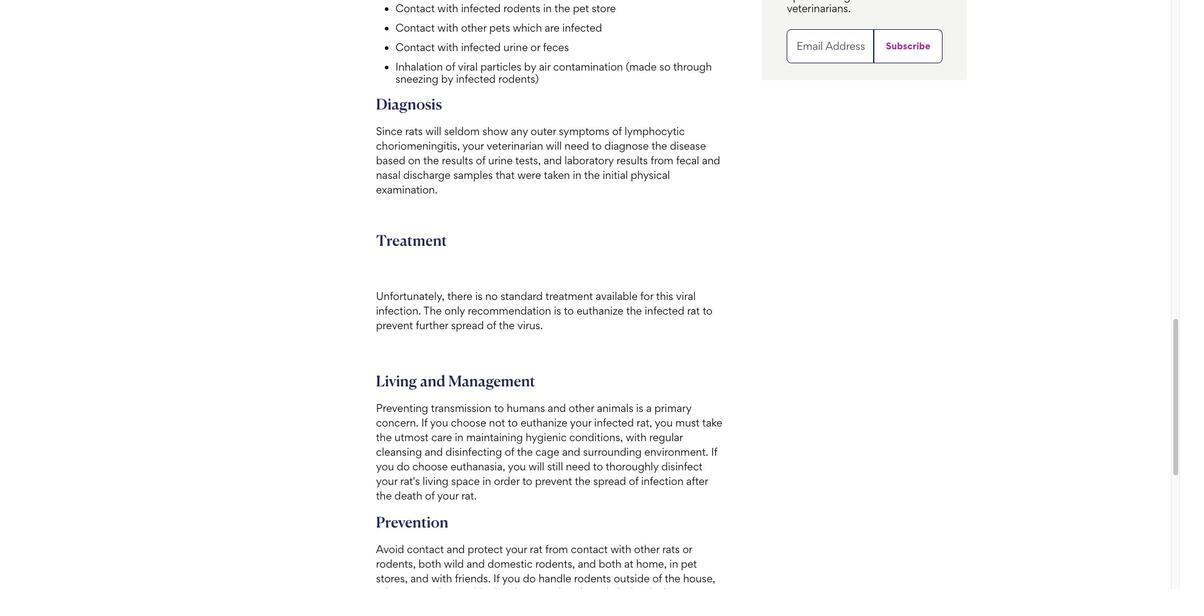 Task type: describe. For each thing, give the bounding box(es) containing it.
viral inside unfortunately, there is no standard treatment available for this viral infection. the only recommendation is to euthanize the infected rat to prevent further spread of the virus.
[[676, 290, 696, 303]]

contact for contact with infected urine or feces
[[396, 41, 435, 53]]

cleansing
[[376, 446, 422, 459]]

surrounding
[[583, 446, 642, 459]]

living
[[376, 372, 417, 391]]

protect
[[468, 544, 503, 556]]

order
[[494, 475, 520, 488]]

disinfecting
[[446, 446, 502, 459]]

feces
[[543, 41, 569, 53]]

store
[[592, 2, 616, 14]]

your up conditions,
[[570, 417, 592, 430]]

the left cage
[[517, 446, 533, 459]]

initial
[[603, 169, 628, 181]]

handle
[[539, 573, 572, 586]]

the
[[424, 305, 442, 318]]

conditions,
[[570, 432, 623, 444]]

0 vertical spatial urine
[[504, 41, 528, 53]]

subscribe
[[886, 40, 931, 52]]

from inside since rats will seldom show any outer symptoms of lymphocytic choriomeningitis, your veterinarian will need to diagnose the disease based on the results of urine tests, and laboratory results from fecal and nasal discharge samples that were taken in the initial physical examination.
[[651, 154, 674, 167]]

concern.
[[376, 417, 419, 430]]

1 contact from the left
[[407, 544, 444, 556]]

2 contact from the left
[[571, 544, 608, 556]]

prevent inside 'preventing transmission to humans and other animals is a primary concern. if you choose not to euthanize your infected rat, you must take the utmost care in maintaining hygienic conditions, with regular cleansing and disinfecting of the cage and surrounding environment. if you do choose euthanasia, you will still need to thoroughly disinfect your rat's living space in order to prevent the spread of infection after the death of your rat.'
[[535, 475, 572, 488]]

0 vertical spatial will
[[426, 125, 442, 137]]

you up regular
[[655, 417, 673, 430]]

cage
[[536, 446, 560, 459]]

0 vertical spatial or
[[531, 41, 541, 53]]

other inside avoid contact and protect your rat from contact with other rats or rodents, both wild and domestic rodents, and both at home, in pet stores, and with friends. if you do handle rodents outside of the house, take care to thoroughly disinfect your hands and clothes bef
[[634, 544, 660, 556]]

stores,
[[376, 573, 408, 586]]

rodents)
[[499, 72, 539, 85]]

available
[[596, 290, 638, 303]]

discharge
[[403, 169, 451, 181]]

tests,
[[516, 154, 541, 167]]

the left death
[[376, 490, 392, 503]]

the up 'discharge'
[[424, 154, 439, 167]]

1 horizontal spatial choose
[[451, 417, 487, 430]]

humans
[[507, 402, 545, 415]]

the down for at the right of the page
[[627, 305, 642, 318]]

contamination
[[554, 60, 623, 73]]

based
[[376, 154, 406, 167]]

of inside inhalation of viral particles by air contamination (made so through sneezing by infected rodents)
[[446, 60, 456, 73]]

0 vertical spatial other
[[461, 21, 487, 34]]

on
[[408, 154, 421, 167]]

the down surrounding
[[575, 475, 591, 488]]

2 rodents, from the left
[[536, 558, 575, 571]]

and right fecal
[[702, 154, 721, 167]]

of down maintaining
[[505, 446, 515, 459]]

seldom
[[444, 125, 480, 137]]

laboratory
[[565, 154, 614, 167]]

1 horizontal spatial is
[[554, 305, 562, 318]]

infection
[[642, 475, 684, 488]]

take inside 'preventing transmission to humans and other animals is a primary concern. if you choose not to euthanize your infected rat, you must take the utmost care in maintaining hygienic conditions, with regular cleansing and disinfecting of the cage and surrounding environment. if you do choose euthanasia, you will still need to thoroughly disinfect your rat's living space in order to prevent the spread of infection after the death of your rat.'
[[703, 417, 723, 430]]

inhalation
[[396, 60, 443, 73]]

avoid
[[376, 544, 404, 556]]

infected down the contact with other pets which are infected
[[461, 41, 501, 53]]

disinfect inside 'preventing transmission to humans and other animals is a primary concern. if you choose not to euthanize your infected rat, you must take the utmost care in maintaining hygienic conditions, with regular cleansing and disinfecting of the cage and surrounding environment. if you do choose euthanasia, you will still need to thoroughly disinfect your rat's living space in order to prevent the spread of infection after the death of your rat.'
[[662, 461, 703, 474]]

since
[[376, 125, 403, 137]]

physical
[[631, 169, 670, 181]]

and right hands
[[591, 587, 609, 590]]

rats inside avoid contact and protect your rat from contact with other rats or rodents, both wild and domestic rodents, and both at home, in pet stores, and with friends. if you do handle rodents outside of the house, take care to thoroughly disinfect your hands and clothes bef
[[663, 544, 680, 556]]

contact with other pets which are infected
[[396, 21, 602, 34]]

2 both from the left
[[599, 558, 622, 571]]

air
[[539, 60, 551, 73]]

examination.
[[376, 183, 438, 196]]

infected inside unfortunately, there is no standard treatment available for this viral infection. the only recommendation is to euthanize the infected rat to prevent further spread of the virus.
[[645, 305, 685, 318]]

nasal
[[376, 169, 401, 181]]

any
[[511, 125, 528, 137]]

house,
[[684, 573, 716, 586]]

space
[[451, 475, 480, 488]]

or inside avoid contact and protect your rat from contact with other rats or rodents, both wild and domestic rodents, and both at home, in pet stores, and with friends. if you do handle rodents outside of the house, take care to thoroughly disinfect your hands and clothes bef
[[683, 544, 693, 556]]

to inside avoid contact and protect your rat from contact with other rats or rodents, both wild and domestic rodents, and both at home, in pet stores, and with friends. if you do handle rodents outside of the house, take care to thoroughly disinfect your hands and clothes bef
[[423, 587, 433, 590]]

inhalation of viral particles by air contamination (made so through sneezing by infected rodents)
[[396, 60, 712, 85]]

urine inside since rats will seldom show any outer symptoms of lymphocytic choriomeningitis, your veterinarian will need to diagnose the disease based on the results of urine tests, and laboratory results from fecal and nasal discharge samples that were taken in the initial physical examination.
[[489, 154, 513, 167]]

a
[[647, 402, 652, 415]]

0 horizontal spatial is
[[476, 290, 483, 303]]

disinfect inside avoid contact and protect your rat from contact with other rats or rodents, both wild and domestic rodents, and both at home, in pet stores, and with friends. if you do handle rodents outside of the house, take care to thoroughly disinfect your hands and clothes bef
[[491, 587, 532, 590]]

utmost
[[395, 432, 429, 444]]

still
[[548, 461, 563, 474]]

environment.
[[645, 446, 709, 459]]

2 horizontal spatial will
[[546, 139, 562, 152]]

in inside since rats will seldom show any outer symptoms of lymphocytic choriomeningitis, your veterinarian will need to diagnose the disease based on the results of urine tests, and laboratory results from fecal and nasal discharge samples that were taken in the initial physical examination.
[[573, 169, 582, 181]]

for
[[641, 290, 654, 303]]

avoid contact and protect your rat from contact with other rats or rodents, both wild and domestic rodents, and both at home, in pet stores, and with friends. if you do handle rodents outside of the house, take care to thoroughly disinfect your hands and clothes bef
[[376, 544, 723, 590]]

veterinarian
[[487, 139, 544, 152]]

euthanize for treatment
[[577, 305, 624, 318]]

spread inside 'preventing transmission to humans and other animals is a primary concern. if you choose not to euthanize your infected rat, you must take the utmost care in maintaining hygienic conditions, with regular cleansing and disinfecting of the cage and surrounding environment. if you do choose euthanasia, you will still need to thoroughly disinfect your rat's living space in order to prevent the spread of infection after the death of your rat.'
[[594, 475, 627, 488]]

hygienic
[[526, 432, 567, 444]]

1 vertical spatial if
[[712, 446, 718, 459]]

in up disinfecting
[[455, 432, 464, 444]]

spread inside unfortunately, there is no standard treatment available for this viral infection. the only recommendation is to euthanize the infected rat to prevent further spread of the virus.
[[451, 320, 484, 332]]

euthanasia,
[[451, 461, 506, 474]]

symptoms
[[559, 125, 610, 137]]

your left rat's
[[376, 475, 398, 488]]

need inside since rats will seldom show any outer symptoms of lymphocytic choriomeningitis, your veterinarian will need to diagnose the disease based on the results of urine tests, and laboratory results from fecal and nasal discharge samples that were taken in the initial physical examination.
[[565, 139, 589, 152]]

preventing transmission to humans and other animals is a primary concern. if you choose not to euthanize your infected rat, you must take the utmost care in maintaining hygienic conditions, with regular cleansing and disinfecting of the cage and surrounding environment. if you do choose euthanasia, you will still need to thoroughly disinfect your rat's living space in order to prevent the spread of infection after the death of your rat.
[[376, 402, 723, 503]]

diagnose
[[605, 139, 649, 152]]

thoroughly inside avoid contact and protect your rat from contact with other rats or rodents, both wild and domestic rodents, and both at home, in pet stores, and with friends. if you do handle rodents outside of the house, take care to thoroughly disinfect your hands and clothes bef
[[435, 587, 488, 590]]

(made
[[626, 60, 657, 73]]

only
[[445, 305, 465, 318]]

contact with infected rodents in the pet store
[[396, 2, 616, 14]]

diagnosis
[[376, 95, 442, 113]]

management
[[449, 372, 536, 391]]

and right stores,
[[411, 573, 429, 586]]

1 vertical spatial choose
[[413, 461, 448, 474]]

infected inside 'preventing transmission to humans and other animals is a primary concern. if you choose not to euthanize your infected rat, you must take the utmost care in maintaining hygienic conditions, with regular cleansing and disinfecting of the cage and surrounding environment. if you do choose euthanasia, you will still need to thoroughly disinfect your rat's living space in order to prevent the spread of infection after the death of your rat.'
[[595, 417, 634, 430]]

treatment
[[376, 231, 447, 250]]

hands
[[559, 587, 588, 590]]

to inside since rats will seldom show any outer symptoms of lymphocytic choriomeningitis, your veterinarian will need to diagnose the disease based on the results of urine tests, and laboratory results from fecal and nasal discharge samples that were taken in the initial physical examination.
[[592, 139, 602, 152]]

samples
[[454, 169, 493, 181]]

do inside 'preventing transmission to humans and other animals is a primary concern. if you choose not to euthanize your infected rat, you must take the utmost care in maintaining hygienic conditions, with regular cleansing and disinfecting of the cage and surrounding environment. if you do choose euthanasia, you will still need to thoroughly disinfect your rat's living space in order to prevent the spread of infection after the death of your rat.'
[[397, 461, 410, 474]]

animals
[[597, 402, 634, 415]]

fecal
[[677, 154, 700, 167]]

maintaining
[[467, 432, 523, 444]]

and up friends.
[[467, 558, 485, 571]]

1 results from the left
[[442, 154, 473, 167]]

1 rodents, from the left
[[376, 558, 416, 571]]

pet inside avoid contact and protect your rat from contact with other rats or rodents, both wild and domestic rodents, and both at home, in pet stores, and with friends. if you do handle rodents outside of the house, take care to thoroughly disinfect your hands and clothes bef
[[681, 558, 697, 571]]

there
[[448, 290, 473, 303]]

thoroughly inside 'preventing transmission to humans and other animals is a primary concern. if you choose not to euthanize your infected rat, you must take the utmost care in maintaining hygienic conditions, with regular cleansing and disinfecting of the cage and surrounding environment. if you do choose euthanasia, you will still need to thoroughly disinfect your rat's living space in order to prevent the spread of infection after the death of your rat.'
[[606, 461, 659, 474]]

contact for contact with other pets which are infected
[[396, 21, 435, 34]]

which
[[513, 21, 542, 34]]

since rats will seldom show any outer symptoms of lymphocytic choriomeningitis, your veterinarian will need to diagnose the disease based on the results of urine tests, and laboratory results from fecal and nasal discharge samples that were taken in the initial physical examination.
[[376, 125, 721, 196]]

the down laboratory at the top of page
[[585, 169, 600, 181]]

infection.
[[376, 305, 421, 318]]

clothes
[[612, 587, 647, 590]]

infected up the contact with other pets which are infected
[[461, 2, 501, 14]]



Task type: vqa. For each thing, say whether or not it's contained in the screenshot.
"based"
yes



Task type: locate. For each thing, give the bounding box(es) containing it.
pet up house,
[[681, 558, 697, 571]]

1 vertical spatial spread
[[594, 475, 627, 488]]

urine down which
[[504, 41, 528, 53]]

and up still
[[562, 446, 581, 459]]

at
[[625, 558, 634, 571]]

choose up 'living'
[[413, 461, 448, 474]]

0 horizontal spatial euthanize
[[521, 417, 568, 430]]

1 vertical spatial contact
[[396, 21, 435, 34]]

0 horizontal spatial viral
[[458, 60, 478, 73]]

of inside unfortunately, there is no standard treatment available for this viral infection. the only recommendation is to euthanize the infected rat to prevent further spread of the virus.
[[487, 320, 497, 332]]

in down euthanasia,
[[483, 475, 492, 488]]

of down recommendation
[[487, 320, 497, 332]]

through
[[674, 60, 712, 73]]

will inside 'preventing transmission to humans and other animals is a primary concern. if you choose not to euthanize your infected rat, you must take the utmost care in maintaining hygienic conditions, with regular cleansing and disinfecting of the cage and surrounding environment. if you do choose euthanasia, you will still need to thoroughly disinfect your rat's living space in order to prevent the spread of infection after the death of your rat.'
[[529, 461, 545, 474]]

of
[[446, 60, 456, 73], [613, 125, 622, 137], [476, 154, 486, 167], [487, 320, 497, 332], [505, 446, 515, 459], [629, 475, 639, 488], [425, 490, 435, 503], [653, 573, 662, 586]]

spread
[[451, 320, 484, 332], [594, 475, 627, 488]]

with
[[438, 2, 459, 14], [438, 21, 459, 34], [438, 41, 459, 53], [626, 432, 647, 444], [611, 544, 632, 556], [432, 573, 452, 586]]

transmission
[[431, 402, 492, 415]]

prevent inside unfortunately, there is no standard treatment available for this viral infection. the only recommendation is to euthanize the infected rat to prevent further spread of the virus.
[[376, 320, 413, 332]]

0 horizontal spatial pet
[[573, 2, 589, 14]]

need right still
[[566, 461, 591, 474]]

virus.
[[518, 320, 543, 332]]

other up contact with infected urine or feces
[[461, 21, 487, 34]]

the down concern.
[[376, 432, 392, 444]]

particles
[[481, 60, 522, 73]]

0 vertical spatial euthanize
[[577, 305, 624, 318]]

contact
[[396, 2, 435, 14], [396, 21, 435, 34], [396, 41, 435, 53]]

rats up home, on the right bottom of the page
[[663, 544, 680, 556]]

of down home, on the right bottom of the page
[[653, 573, 662, 586]]

the
[[555, 2, 571, 14], [652, 139, 668, 152], [424, 154, 439, 167], [585, 169, 600, 181], [627, 305, 642, 318], [499, 320, 515, 332], [376, 432, 392, 444], [517, 446, 533, 459], [575, 475, 591, 488], [376, 490, 392, 503], [665, 573, 681, 586]]

after
[[687, 475, 709, 488]]

take inside avoid contact and protect your rat from contact with other rats or rodents, both wild and domestic rodents, and both at home, in pet stores, and with friends. if you do handle rodents outside of the house, take care to thoroughly disinfect your hands and clothes bef
[[376, 587, 396, 590]]

rat inside avoid contact and protect your rat from contact with other rats or rodents, both wild and domestic rodents, and both at home, in pet stores, and with friends. if you do handle rodents outside of the house, take care to thoroughly disinfect your hands and clothes bef
[[530, 544, 543, 556]]

0 horizontal spatial or
[[531, 41, 541, 53]]

the down recommendation
[[499, 320, 515, 332]]

2 horizontal spatial if
[[712, 446, 718, 459]]

will
[[426, 125, 442, 137], [546, 139, 562, 152], [529, 461, 545, 474]]

you down cleansing
[[376, 461, 394, 474]]

rat's
[[400, 475, 420, 488]]

care inside avoid contact and protect your rat from contact with other rats or rodents, both wild and domestic rodents, and both at home, in pet stores, and with friends. if you do handle rodents outside of the house, take care to thoroughly disinfect your hands and clothes bef
[[399, 587, 420, 590]]

1 horizontal spatial pet
[[681, 558, 697, 571]]

0 vertical spatial viral
[[458, 60, 478, 73]]

pets
[[490, 21, 510, 34]]

1 vertical spatial care
[[399, 587, 420, 590]]

0 vertical spatial from
[[651, 154, 674, 167]]

1 vertical spatial urine
[[489, 154, 513, 167]]

your up domestic
[[506, 544, 527, 556]]

0 horizontal spatial thoroughly
[[435, 587, 488, 590]]

will down outer
[[546, 139, 562, 152]]

or left feces on the top left of the page
[[531, 41, 541, 53]]

by
[[524, 60, 537, 73], [441, 72, 454, 85]]

need inside 'preventing transmission to humans and other animals is a primary concern. if you choose not to euthanize your infected rat, you must take the utmost care in maintaining hygienic conditions, with regular cleansing and disinfecting of the cage and surrounding environment. if you do choose euthanasia, you will still need to thoroughly disinfect your rat's living space in order to prevent the spread of infection after the death of your rat.'
[[566, 461, 591, 474]]

you up order
[[508, 461, 526, 474]]

infected inside inhalation of viral particles by air contamination (made so through sneezing by infected rodents)
[[456, 72, 496, 85]]

contact with infected urine or feces
[[396, 41, 569, 53]]

1 horizontal spatial euthanize
[[577, 305, 624, 318]]

0 vertical spatial pet
[[573, 2, 589, 14]]

1 horizontal spatial will
[[529, 461, 545, 474]]

2 results from the left
[[617, 154, 648, 167]]

other
[[461, 21, 487, 34], [569, 402, 595, 415], [634, 544, 660, 556]]

choriomeningitis,
[[376, 139, 460, 152]]

do down cleansing
[[397, 461, 410, 474]]

euthanize inside unfortunately, there is no standard treatment available for this viral infection. the only recommendation is to euthanize the infected rat to prevent further spread of the virus.
[[577, 305, 624, 318]]

will up choriomeningitis,
[[426, 125, 442, 137]]

prevention
[[376, 514, 449, 532]]

the down home, on the right bottom of the page
[[665, 573, 681, 586]]

in up are
[[543, 2, 552, 14]]

from up physical
[[651, 154, 674, 167]]

the down lymphocytic
[[652, 139, 668, 152]]

your down 'seldom'
[[463, 139, 484, 152]]

None email field
[[787, 29, 874, 63]]

your inside since rats will seldom show any outer symptoms of lymphocytic choriomeningitis, your veterinarian will need to diagnose the disease based on the results of urine tests, and laboratory results from fecal and nasal discharge samples that were taken in the initial physical examination.
[[463, 139, 484, 152]]

0 horizontal spatial prevent
[[376, 320, 413, 332]]

this
[[657, 290, 674, 303]]

of up samples at the left of page
[[476, 154, 486, 167]]

pet
[[573, 2, 589, 14], [681, 558, 697, 571]]

infected down contact with infected urine or feces
[[456, 72, 496, 85]]

not
[[489, 417, 506, 430]]

1 vertical spatial do
[[523, 573, 536, 586]]

0 horizontal spatial rat
[[530, 544, 543, 556]]

show
[[483, 125, 508, 137]]

1 horizontal spatial rats
[[663, 544, 680, 556]]

both
[[419, 558, 441, 571], [599, 558, 622, 571]]

do down domestic
[[523, 573, 536, 586]]

both left the at
[[599, 558, 622, 571]]

contact
[[407, 544, 444, 556], [571, 544, 608, 556]]

from inside avoid contact and protect your rat from contact with other rats or rodents, both wild and domestic rodents, and both at home, in pet stores, and with friends. if you do handle rodents outside of the house, take care to thoroughly disinfect your hands and clothes bef
[[546, 544, 568, 556]]

living and management
[[376, 372, 536, 391]]

if right the environment.
[[712, 446, 718, 459]]

of right inhalation
[[446, 60, 456, 73]]

0 horizontal spatial other
[[461, 21, 487, 34]]

1 vertical spatial viral
[[676, 290, 696, 303]]

2 contact from the top
[[396, 21, 435, 34]]

1 contact from the top
[[396, 2, 435, 14]]

1 horizontal spatial disinfect
[[662, 461, 703, 474]]

spread down the only on the left bottom
[[451, 320, 484, 332]]

need down symptoms
[[565, 139, 589, 152]]

other up conditions,
[[569, 402, 595, 415]]

is down treatment
[[554, 305, 562, 318]]

you
[[430, 417, 448, 430], [655, 417, 673, 430], [376, 461, 394, 474], [508, 461, 526, 474], [502, 573, 521, 586]]

unfortunately, there is no standard treatment available for this viral infection. the only recommendation is to euthanize the infected rat to prevent further spread of the virus.
[[376, 290, 713, 332]]

primary
[[655, 402, 692, 415]]

1 horizontal spatial do
[[523, 573, 536, 586]]

results up samples at the left of page
[[442, 154, 473, 167]]

0 vertical spatial prevent
[[376, 320, 413, 332]]

rodents inside avoid contact and protect your rat from contact with other rats or rodents, both wild and domestic rodents, and both at home, in pet stores, and with friends. if you do handle rodents outside of the house, take care to thoroughly disinfect your hands and clothes bef
[[574, 573, 611, 586]]

are
[[545, 21, 560, 34]]

euthanize inside 'preventing transmission to humans and other animals is a primary concern. if you choose not to euthanize your infected rat, you must take the utmost care in maintaining hygienic conditions, with regular cleansing and disinfecting of the cage and surrounding environment. if you do choose euthanasia, you will still need to thoroughly disinfect your rat's living space in order to prevent the spread of infection after the death of your rat.'
[[521, 417, 568, 430]]

infected down store
[[563, 21, 602, 34]]

3 contact from the top
[[396, 41, 435, 53]]

in inside avoid contact and protect your rat from contact with other rats or rodents, both wild and domestic rodents, and both at home, in pet stores, and with friends. if you do handle rodents outside of the house, take care to thoroughly disinfect your hands and clothes bef
[[670, 558, 679, 571]]

death
[[395, 490, 423, 503]]

disinfect down domestic
[[491, 587, 532, 590]]

1 horizontal spatial rodents,
[[536, 558, 575, 571]]

0 vertical spatial spread
[[451, 320, 484, 332]]

to
[[592, 139, 602, 152], [564, 305, 574, 318], [703, 305, 713, 318], [494, 402, 504, 415], [508, 417, 518, 430], [593, 461, 603, 474], [523, 475, 533, 488], [423, 587, 433, 590]]

rats inside since rats will seldom show any outer symptoms of lymphocytic choriomeningitis, your veterinarian will need to diagnose the disease based on the results of urine tests, and laboratory results from fecal and nasal discharge samples that were taken in the initial physical examination.
[[405, 125, 423, 137]]

prevent down infection. in the left bottom of the page
[[376, 320, 413, 332]]

0 vertical spatial care
[[432, 432, 452, 444]]

2 vertical spatial will
[[529, 461, 545, 474]]

viral down contact with infected urine or feces
[[458, 60, 478, 73]]

results
[[442, 154, 473, 167], [617, 154, 648, 167]]

preventing
[[376, 402, 429, 415]]

do inside avoid contact and protect your rat from contact with other rats or rodents, both wild and domestic rodents, and both at home, in pet stores, and with friends. if you do handle rodents outside of the house, take care to thoroughly disinfect your hands and clothes bef
[[523, 573, 536, 586]]

and up taken
[[544, 154, 562, 167]]

1 horizontal spatial results
[[617, 154, 648, 167]]

2 vertical spatial contact
[[396, 41, 435, 53]]

prevent
[[376, 320, 413, 332], [535, 475, 572, 488]]

prevent down still
[[535, 475, 572, 488]]

that
[[496, 169, 515, 181]]

1 horizontal spatial from
[[651, 154, 674, 167]]

0 horizontal spatial will
[[426, 125, 442, 137]]

in down laboratory at the top of page
[[573, 169, 582, 181]]

or up house,
[[683, 544, 693, 556]]

1 vertical spatial is
[[554, 305, 562, 318]]

1 horizontal spatial if
[[494, 573, 500, 586]]

results down diagnose
[[617, 154, 648, 167]]

0 horizontal spatial results
[[442, 154, 473, 167]]

pet left store
[[573, 2, 589, 14]]

if inside avoid contact and protect your rat from contact with other rats or rodents, both wild and domestic rodents, and both at home, in pet stores, and with friends. if you do handle rodents outside of the house, take care to thoroughly disinfect your hands and clothes bef
[[494, 573, 500, 586]]

unfortunately,
[[376, 290, 445, 303]]

the inside avoid contact and protect your rat from contact with other rats or rodents, both wild and domestic rodents, and both at home, in pet stores, and with friends. if you do handle rodents outside of the house, take care to thoroughly disinfect your hands and clothes bef
[[665, 573, 681, 586]]

your
[[463, 139, 484, 152], [570, 417, 592, 430], [376, 475, 398, 488], [437, 490, 459, 503], [506, 544, 527, 556], [535, 587, 556, 590]]

care inside 'preventing transmission to humans and other animals is a primary concern. if you choose not to euthanize your infected rat, you must take the utmost care in maintaining hygienic conditions, with regular cleansing and disinfecting of the cage and surrounding environment. if you do choose euthanasia, you will still need to thoroughly disinfect your rat's living space in order to prevent the spread of infection after the death of your rat.'
[[432, 432, 452, 444]]

take right must
[[703, 417, 723, 430]]

thoroughly down friends.
[[435, 587, 488, 590]]

0 vertical spatial is
[[476, 290, 483, 303]]

1 horizontal spatial prevent
[[535, 475, 572, 488]]

by left air
[[524, 60, 537, 73]]

1 vertical spatial will
[[546, 139, 562, 152]]

of inside avoid contact and protect your rat from contact with other rats or rodents, both wild and domestic rodents, and both at home, in pet stores, and with friends. if you do handle rodents outside of the house, take care to thoroughly disinfect your hands and clothes bef
[[653, 573, 662, 586]]

your down 'living'
[[437, 490, 459, 503]]

euthanize for other
[[521, 417, 568, 430]]

were
[[518, 169, 541, 181]]

you down transmission
[[430, 417, 448, 430]]

living
[[423, 475, 449, 488]]

1 horizontal spatial thoroughly
[[606, 461, 659, 474]]

recommendation
[[468, 305, 552, 318]]

0 vertical spatial contact
[[396, 2, 435, 14]]

spread down surrounding
[[594, 475, 627, 488]]

1 vertical spatial euthanize
[[521, 417, 568, 430]]

viral inside inhalation of viral particles by air contamination (made so through sneezing by infected rodents)
[[458, 60, 478, 73]]

and right the humans
[[548, 402, 566, 415]]

viral
[[458, 60, 478, 73], [676, 290, 696, 303]]

1 horizontal spatial by
[[524, 60, 537, 73]]

1 horizontal spatial rodents
[[574, 573, 611, 586]]

0 horizontal spatial from
[[546, 544, 568, 556]]

contact down prevention
[[407, 544, 444, 556]]

0 horizontal spatial by
[[441, 72, 454, 85]]

2 vertical spatial is
[[637, 402, 644, 415]]

if up utmost
[[422, 417, 428, 430]]

or
[[531, 41, 541, 53], [683, 544, 693, 556]]

and up hands
[[578, 558, 596, 571]]

0 vertical spatial need
[[565, 139, 589, 152]]

0 horizontal spatial care
[[399, 587, 420, 590]]

0 horizontal spatial choose
[[413, 461, 448, 474]]

0 vertical spatial thoroughly
[[606, 461, 659, 474]]

contact up hands
[[571, 544, 608, 556]]

1 vertical spatial pet
[[681, 558, 697, 571]]

further
[[416, 320, 449, 332]]

other inside 'preventing transmission to humans and other animals is a primary concern. if you choose not to euthanize your infected rat, you must take the utmost care in maintaining hygienic conditions, with regular cleansing and disinfecting of the cage and surrounding environment. if you do choose euthanasia, you will still need to thoroughly disinfect your rat's living space in order to prevent the spread of infection after the death of your rat.'
[[569, 402, 595, 415]]

rat,
[[637, 417, 653, 430]]

standard
[[501, 290, 543, 303]]

subscribe button
[[874, 29, 943, 63]]

1 horizontal spatial contact
[[571, 544, 608, 556]]

in
[[543, 2, 552, 14], [573, 169, 582, 181], [455, 432, 464, 444], [483, 475, 492, 488], [670, 558, 679, 571]]

you down domestic
[[502, 573, 521, 586]]

rat inside unfortunately, there is no standard treatment available for this viral infection. the only recommendation is to euthanize the infected rat to prevent further spread of the virus.
[[688, 305, 700, 318]]

so
[[660, 60, 671, 73]]

urine up that
[[489, 154, 513, 167]]

taken
[[544, 169, 570, 181]]

1 horizontal spatial care
[[432, 432, 452, 444]]

rodents up which
[[504, 2, 541, 14]]

take down stores,
[[376, 587, 396, 590]]

from
[[651, 154, 674, 167], [546, 544, 568, 556]]

0 horizontal spatial if
[[422, 417, 428, 430]]

1 vertical spatial need
[[566, 461, 591, 474]]

0 horizontal spatial take
[[376, 587, 396, 590]]

rodents up hands
[[574, 573, 611, 586]]

care right utmost
[[432, 432, 452, 444]]

rats up choriomeningitis,
[[405, 125, 423, 137]]

take
[[703, 417, 723, 430], [376, 587, 396, 590]]

0 vertical spatial choose
[[451, 417, 487, 430]]

euthanize down the available
[[577, 305, 624, 318]]

choose
[[451, 417, 487, 430], [413, 461, 448, 474]]

0 vertical spatial rats
[[405, 125, 423, 137]]

2 vertical spatial if
[[494, 573, 500, 586]]

rodents
[[504, 2, 541, 14], [574, 573, 611, 586]]

1 vertical spatial rodents
[[574, 573, 611, 586]]

0 vertical spatial if
[[422, 417, 428, 430]]

other up home, on the right bottom of the page
[[634, 544, 660, 556]]

0 horizontal spatial spread
[[451, 320, 484, 332]]

0 horizontal spatial contact
[[407, 544, 444, 556]]

and right living
[[420, 372, 446, 391]]

1 horizontal spatial both
[[599, 558, 622, 571]]

must
[[676, 417, 700, 430]]

rodents, up handle
[[536, 558, 575, 571]]

1 horizontal spatial spread
[[594, 475, 627, 488]]

0 horizontal spatial rodents,
[[376, 558, 416, 571]]

euthanize up hygienic
[[521, 417, 568, 430]]

from up handle
[[546, 544, 568, 556]]

1 both from the left
[[419, 558, 441, 571]]

and up wild
[[447, 544, 465, 556]]

no
[[486, 290, 498, 303]]

0 horizontal spatial both
[[419, 558, 441, 571]]

care down stores,
[[399, 587, 420, 590]]

1 vertical spatial rat
[[530, 544, 543, 556]]

is left the a
[[637, 402, 644, 415]]

0 horizontal spatial rodents
[[504, 2, 541, 14]]

1 vertical spatial from
[[546, 544, 568, 556]]

1 vertical spatial other
[[569, 402, 595, 415]]

0 horizontal spatial rats
[[405, 125, 423, 137]]

both left wild
[[419, 558, 441, 571]]

1 vertical spatial disinfect
[[491, 587, 532, 590]]

with inside 'preventing transmission to humans and other animals is a primary concern. if you choose not to euthanize your infected rat, you must take the utmost care in maintaining hygienic conditions, with regular cleansing and disinfecting of the cage and surrounding environment. if you do choose euthanasia, you will still need to thoroughly disinfect your rat's living space in order to prevent the spread of infection after the death of your rat.'
[[626, 432, 647, 444]]

thoroughly down surrounding
[[606, 461, 659, 474]]

1 horizontal spatial other
[[569, 402, 595, 415]]

1 vertical spatial thoroughly
[[435, 587, 488, 590]]

outer
[[531, 125, 556, 137]]

0 vertical spatial disinfect
[[662, 461, 703, 474]]

of down 'living'
[[425, 490, 435, 503]]

is left no at the left of the page
[[476, 290, 483, 303]]

will down cage
[[529, 461, 545, 474]]

0 vertical spatial rat
[[688, 305, 700, 318]]

1 horizontal spatial rat
[[688, 305, 700, 318]]

is inside 'preventing transmission to humans and other animals is a primary concern. if you choose not to euthanize your infected rat, you must take the utmost care in maintaining hygienic conditions, with regular cleansing and disinfecting of the cage and surrounding environment. if you do choose euthanasia, you will still need to thoroughly disinfect your rat's living space in order to prevent the spread of infection after the death of your rat.'
[[637, 402, 644, 415]]

your down handle
[[535, 587, 556, 590]]

disinfect
[[662, 461, 703, 474], [491, 587, 532, 590]]

you inside avoid contact and protect your rat from contact with other rats or rodents, both wild and domestic rodents, and both at home, in pet stores, and with friends. if you do handle rodents outside of the house, take care to thoroughly disinfect your hands and clothes bef
[[502, 573, 521, 586]]

2 horizontal spatial other
[[634, 544, 660, 556]]

disease
[[670, 139, 706, 152]]

regular
[[650, 432, 683, 444]]

0 horizontal spatial do
[[397, 461, 410, 474]]

treatment
[[546, 290, 593, 303]]

domestic
[[488, 558, 533, 571]]

1 horizontal spatial or
[[683, 544, 693, 556]]

1 vertical spatial rats
[[663, 544, 680, 556]]

contact for contact with infected rodents in the pet store
[[396, 2, 435, 14]]

of up diagnose
[[613, 125, 622, 137]]

if down domestic
[[494, 573, 500, 586]]

and down utmost
[[425, 446, 443, 459]]

0 vertical spatial do
[[397, 461, 410, 474]]

1 vertical spatial take
[[376, 587, 396, 590]]

2 vertical spatial other
[[634, 544, 660, 556]]

in right home, on the right bottom of the page
[[670, 558, 679, 571]]

1 horizontal spatial viral
[[676, 290, 696, 303]]

1 horizontal spatial take
[[703, 417, 723, 430]]

lymphocytic
[[625, 125, 685, 137]]

of left infection
[[629, 475, 639, 488]]

choose down transmission
[[451, 417, 487, 430]]

1 vertical spatial or
[[683, 544, 693, 556]]

2 horizontal spatial is
[[637, 402, 644, 415]]

viral right this
[[676, 290, 696, 303]]

euthanize
[[577, 305, 624, 318], [521, 417, 568, 430]]

the up are
[[555, 2, 571, 14]]



